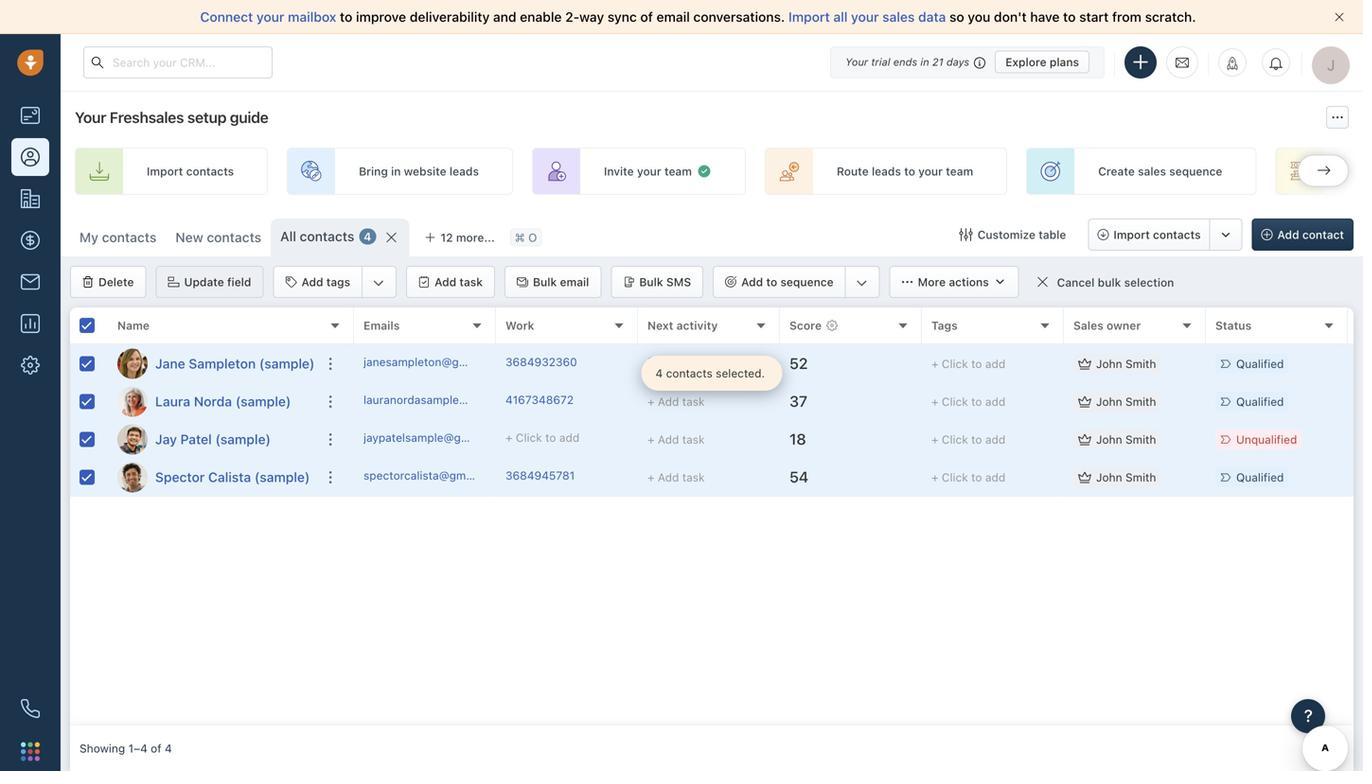 Task type: vqa. For each thing, say whether or not it's contained in the screenshot.
the right the note
no



Task type: describe. For each thing, give the bounding box(es) containing it.
scratch.
[[1145, 9, 1196, 25]]

tags
[[326, 275, 350, 289]]

smith for 37
[[1125, 395, 1156, 408]]

actions
[[949, 275, 989, 289]]

contacts right "all"
[[300, 229, 354, 244]]

your trial ends in 21 days
[[845, 56, 969, 68]]

Search your CRM... text field
[[83, 46, 273, 79]]

name
[[117, 319, 150, 332]]

name row
[[70, 308, 354, 346]]

add tags group
[[273, 266, 397, 298]]

3684932360
[[505, 355, 577, 369]]

bring
[[359, 165, 388, 178]]

connect
[[200, 9, 253, 25]]

calista
[[208, 470, 251, 485]]

+ add task for 37
[[647, 395, 705, 408]]

press space to deselect this row. row containing 52
[[354, 346, 1363, 383]]

import for import contacts "link"
[[147, 165, 183, 178]]

import contacts link
[[75, 148, 268, 195]]

4167348672
[[505, 393, 574, 406]]

bulk email
[[533, 275, 589, 289]]

add task button
[[406, 266, 495, 298]]

your inside 'link'
[[637, 165, 661, 178]]

press space to deselect this row. row containing jay patel (sample)
[[70, 421, 354, 459]]

mailbox
[[288, 9, 336, 25]]

qualified for 37
[[1236, 395, 1284, 408]]

click for 37
[[942, 395, 968, 408]]

new
[[175, 230, 203, 245]]

all
[[833, 9, 848, 25]]

connect your mailbox to improve deliverability and enable 2-way sync of email conversations. import all your sales data so you don't have to start from scratch.
[[200, 9, 1196, 25]]

score
[[789, 319, 822, 332]]

1 vertical spatial of
[[151, 742, 161, 755]]

email image
[[1176, 55, 1189, 70]]

bulk sms button
[[611, 266, 703, 298]]

field
[[227, 275, 251, 289]]

and
[[493, 9, 516, 25]]

sms
[[666, 275, 691, 289]]

route leads to your team
[[837, 165, 973, 178]]

jaypatelsample@gmail.com
[[363, 431, 509, 444]]

add to sequence
[[741, 275, 834, 289]]

conversations.
[[693, 9, 785, 25]]

create sales sequence link
[[1026, 148, 1257, 195]]

12 more...
[[441, 231, 495, 244]]

jay patel (sample) link
[[155, 430, 271, 449]]

contacts inside button
[[1153, 228, 1201, 241]]

click for 54
[[942, 471, 968, 484]]

new contacts
[[175, 230, 261, 245]]

2 team from the left
[[946, 165, 973, 178]]

container_wx8msf4aqz5i3rn1 image inside customize table button
[[960, 228, 973, 241]]

add for 18
[[985, 433, 1005, 446]]

customize table button
[[947, 219, 1079, 251]]

12
[[441, 231, 453, 244]]

1 vertical spatial in
[[391, 165, 401, 178]]

john for 52
[[1096, 357, 1122, 371]]

contacts right my at top left
[[102, 230, 157, 245]]

owner
[[1107, 319, 1141, 332]]

import contacts for import contacts button
[[1114, 228, 1201, 241]]

add tags
[[301, 275, 350, 289]]

connect your mailbox link
[[200, 9, 340, 25]]

jay patel (sample)
[[155, 432, 271, 447]]

18
[[789, 430, 806, 448]]

all contacts 4
[[280, 229, 371, 244]]

sales owner
[[1073, 319, 1141, 332]]

emails
[[363, 319, 400, 332]]

bulk
[[1098, 276, 1121, 289]]

spector
[[155, 470, 205, 485]]

invite your team
[[604, 165, 692, 178]]

⌘
[[515, 231, 525, 244]]

2-
[[565, 9, 579, 25]]

jane sampleton (sample)
[[155, 356, 315, 372]]

4 inside grid
[[656, 367, 663, 380]]

route
[[837, 165, 869, 178]]

john smith for 54
[[1096, 471, 1156, 484]]

add contact button
[[1252, 219, 1354, 251]]

2 leads from the left
[[872, 165, 901, 178]]

smith for 52
[[1125, 357, 1156, 371]]

so
[[949, 9, 964, 25]]

row group containing jane sampleton (sample)
[[70, 346, 354, 497]]

john smith for 18
[[1096, 433, 1156, 446]]

laura norda (sample) link
[[155, 392, 291, 411]]

your right all
[[851, 9, 879, 25]]

selection
[[1124, 276, 1174, 289]]

add for 37
[[985, 395, 1005, 408]]

container_wx8msf4aqz5i3rn1 image
[[1078, 395, 1091, 408]]

+ add task for 18
[[647, 433, 705, 446]]

press space to deselect this row. row containing jane sampleton (sample)
[[70, 346, 354, 383]]

janesampleton@gmail.com 3684932360
[[363, 355, 577, 369]]

you
[[968, 9, 990, 25]]

o
[[528, 231, 537, 244]]

task for 18
[[682, 433, 705, 446]]

to inside button
[[766, 275, 777, 289]]

don't
[[994, 9, 1027, 25]]

add for 52
[[985, 357, 1005, 371]]

task inside button
[[459, 275, 483, 289]]

(sample) for jane sampleton (sample)
[[259, 356, 315, 372]]

21
[[932, 56, 944, 68]]

3684932360 link
[[505, 354, 577, 374]]

press space to deselect this row. row containing laura norda (sample)
[[70, 383, 354, 421]]

unqualified
[[1236, 433, 1297, 446]]

close image
[[1335, 12, 1344, 22]]

bulk for bulk sms
[[639, 275, 663, 289]]

status
[[1215, 319, 1252, 332]]

delete
[[98, 275, 134, 289]]

route leads to your team link
[[765, 148, 1007, 195]]

freshworks switcher image
[[21, 742, 40, 761]]

l image
[[117, 387, 148, 417]]

sampleton
[[189, 356, 256, 372]]

spectorcalista@gmail.com link
[[363, 467, 504, 488]]

showing
[[80, 742, 125, 755]]

sequence for create sales sequence
[[1169, 165, 1222, 178]]

spectorcalista@gmail.com 3684945781
[[363, 469, 575, 482]]

⌘ o
[[515, 231, 537, 244]]

start
[[1079, 9, 1109, 25]]

ends
[[893, 56, 917, 68]]

your left mailbox
[[257, 9, 284, 25]]

bulk sms
[[639, 275, 691, 289]]

task for 54
[[682, 471, 705, 484]]

set
[[1347, 165, 1363, 178]]

(sample) for laura norda (sample)
[[235, 394, 291, 409]]

qualified for 52
[[1236, 357, 1284, 371]]

(sample) for spector calista (sample)
[[254, 470, 310, 485]]

contact
[[1302, 228, 1344, 241]]

delete button
[[70, 266, 146, 298]]

john for 37
[[1096, 395, 1122, 408]]

press space to deselect this row. row containing spector calista (sample)
[[70, 459, 354, 497]]

spector calista (sample) link
[[155, 468, 310, 487]]

sales
[[1073, 319, 1104, 332]]

1–4
[[128, 742, 147, 755]]

+ click to add for 18
[[931, 433, 1005, 446]]

your for your freshsales setup guide
[[75, 108, 106, 126]]



Task type: locate. For each thing, give the bounding box(es) containing it.
1 horizontal spatial email
[[656, 9, 690, 25]]

0 horizontal spatial bulk
[[533, 275, 557, 289]]

3 + click to add from the top
[[931, 433, 1005, 446]]

2 j image from the top
[[117, 425, 148, 455]]

1 + click to add from the top
[[931, 357, 1005, 371]]

enable
[[520, 9, 562, 25]]

import contacts up selection
[[1114, 228, 1201, 241]]

1 horizontal spatial of
[[640, 9, 653, 25]]

lauranordasample@gmail.com link
[[363, 392, 524, 412]]

add
[[985, 357, 1005, 371], [985, 395, 1005, 408], [559, 431, 580, 444], [985, 433, 1005, 446], [985, 471, 1005, 484]]

4 inside all contacts 4
[[364, 230, 371, 243]]

37
[[789, 392, 807, 410]]

team right 'invite'
[[664, 165, 692, 178]]

4 down next at the left top of the page
[[656, 367, 663, 380]]

1 vertical spatial qualified
[[1236, 395, 1284, 408]]

activity
[[676, 319, 718, 332]]

your right route
[[918, 165, 943, 178]]

setup
[[187, 108, 226, 126]]

sequence for add to sequence
[[780, 275, 834, 289]]

import for import contacts button
[[1114, 228, 1150, 241]]

grid
[[70, 308, 1363, 726]]

your left trial
[[845, 56, 868, 68]]

1 angle down image from the left
[[373, 274, 384, 292]]

import contacts down 'setup'
[[147, 165, 234, 178]]

import all your sales data link
[[788, 9, 949, 25]]

showing 1–4 of 4
[[80, 742, 172, 755]]

jane
[[155, 356, 185, 372]]

sales left data
[[882, 9, 915, 25]]

j image for jay patel (sample)
[[117, 425, 148, 455]]

press space to deselect this row. row down jay patel (sample) link on the bottom of the page
[[70, 459, 354, 497]]

add contact
[[1277, 228, 1344, 241]]

1 horizontal spatial import contacts
[[1114, 228, 1201, 241]]

0 horizontal spatial 4
[[165, 742, 172, 755]]

press space to deselect this row. row up jay patel (sample)
[[70, 383, 354, 421]]

of right 1–4
[[151, 742, 161, 755]]

bulk for bulk email
[[533, 275, 557, 289]]

contacts up selection
[[1153, 228, 1201, 241]]

bulk email button
[[505, 266, 601, 298]]

1 bulk from the left
[[533, 275, 557, 289]]

press space to deselect this row. row up 54
[[354, 421, 1363, 459]]

phone element
[[11, 690, 49, 728]]

phone image
[[21, 700, 40, 718]]

1 vertical spatial + add task
[[647, 433, 705, 446]]

john for 54
[[1096, 471, 1122, 484]]

update field
[[184, 275, 251, 289]]

2 angle down image from the left
[[856, 274, 868, 292]]

+ click to add for 54
[[931, 471, 1005, 484]]

2 smith from the top
[[1125, 395, 1156, 408]]

0 horizontal spatial team
[[664, 165, 692, 178]]

trial
[[871, 56, 890, 68]]

bulk inside button
[[533, 275, 557, 289]]

container_wx8msf4aqz5i3rn1 image
[[697, 164, 712, 179], [960, 228, 973, 241], [1036, 275, 1049, 289], [647, 357, 661, 371], [1078, 357, 1091, 371], [1078, 433, 1091, 446], [1078, 471, 1091, 484]]

1 vertical spatial j image
[[117, 425, 148, 455]]

click for 52
[[942, 357, 968, 371]]

(sample) right sampleton in the left of the page
[[259, 356, 315, 372]]

2 qualified from the top
[[1236, 395, 1284, 408]]

sales right create
[[1138, 165, 1166, 178]]

4 right 1–4
[[165, 742, 172, 755]]

0 vertical spatial email
[[656, 9, 690, 25]]

import up the 'cancel bulk selection'
[[1114, 228, 1150, 241]]

jay
[[155, 432, 177, 447]]

1 horizontal spatial bulk
[[639, 275, 663, 289]]

qualified down the status on the right of the page
[[1236, 357, 1284, 371]]

1 leads from the left
[[450, 165, 479, 178]]

0 horizontal spatial leads
[[450, 165, 479, 178]]

3 qualified from the top
[[1236, 471, 1284, 484]]

team
[[664, 165, 692, 178], [946, 165, 973, 178]]

3684945781
[[505, 469, 575, 482]]

sequence inside create sales sequence link
[[1169, 165, 1222, 178]]

3684945781 link
[[505, 467, 575, 488]]

2 + click to add from the top
[[931, 395, 1005, 408]]

1 j image from the top
[[117, 349, 148, 379]]

qualified down unqualified at the right of page
[[1236, 471, 1284, 484]]

2 john smith from the top
[[1096, 395, 1156, 408]]

1 horizontal spatial angle down image
[[856, 274, 868, 292]]

import contacts for import contacts "link"
[[147, 165, 234, 178]]

sequence up score
[[780, 275, 834, 289]]

more
[[918, 275, 946, 289]]

more actions button
[[889, 266, 1019, 298]]

spector calista (sample)
[[155, 470, 310, 485]]

1 horizontal spatial team
[[946, 165, 973, 178]]

freshsales
[[110, 108, 184, 126]]

4 right all contacts link
[[364, 230, 371, 243]]

smith for 18
[[1125, 433, 1156, 446]]

3 john from the top
[[1096, 433, 1122, 446]]

plans
[[1050, 55, 1079, 69]]

new contacts button
[[166, 219, 271, 257], [175, 230, 261, 245]]

0 horizontal spatial email
[[560, 275, 589, 289]]

0 horizontal spatial angle down image
[[373, 274, 384, 292]]

click
[[942, 357, 968, 371], [942, 395, 968, 408], [516, 431, 542, 444], [942, 433, 968, 446], [942, 471, 968, 484]]

more...
[[456, 231, 495, 244]]

add to sequence group
[[713, 266, 880, 298]]

s image
[[117, 462, 148, 493]]

john smith for 37
[[1096, 395, 1156, 408]]

bulk down o
[[533, 275, 557, 289]]

create
[[1098, 165, 1135, 178]]

0 vertical spatial sales
[[882, 9, 915, 25]]

+ click to add for 37
[[931, 395, 1005, 408]]

lauranordasample@gmail.com
[[363, 393, 524, 406]]

your left freshsales
[[75, 108, 106, 126]]

import contacts inside button
[[1114, 228, 1201, 241]]

j image for jane sampleton (sample)
[[117, 349, 148, 379]]

+
[[931, 357, 939, 371], [931, 395, 939, 408], [647, 395, 655, 408], [505, 431, 513, 444], [931, 433, 939, 446], [647, 433, 655, 446], [931, 471, 939, 484], [647, 471, 655, 484]]

jaypatelsample@gmail.com + click to add
[[363, 431, 580, 444]]

container_wx8msf4aqz5i3rn1 image inside invite your team 'link'
[[697, 164, 712, 179]]

1 vertical spatial sales
[[1138, 165, 1166, 178]]

j image
[[117, 349, 148, 379], [117, 425, 148, 455]]

import down the your freshsales setup guide on the left top of page
[[147, 165, 183, 178]]

contacts down next activity
[[666, 367, 713, 380]]

leads right route
[[872, 165, 901, 178]]

3 smith from the top
[[1125, 433, 1156, 446]]

1 horizontal spatial sales
[[1138, 165, 1166, 178]]

my contacts button
[[70, 219, 166, 257], [80, 230, 157, 245]]

1 smith from the top
[[1125, 357, 1156, 371]]

tags
[[931, 319, 958, 332]]

name column header
[[108, 308, 354, 346]]

0 horizontal spatial in
[[391, 165, 401, 178]]

import inside "link"
[[147, 165, 183, 178]]

2 vertical spatial qualified
[[1236, 471, 1284, 484]]

2 + add task from the top
[[647, 433, 705, 446]]

1 horizontal spatial your
[[845, 56, 868, 68]]

j image left jane
[[117, 349, 148, 379]]

add to sequence button
[[714, 267, 845, 297]]

import contacts group
[[1088, 219, 1242, 251]]

0 horizontal spatial sales
[[882, 9, 915, 25]]

(sample) up spector calista (sample)
[[215, 432, 271, 447]]

2 bulk from the left
[[639, 275, 663, 289]]

data
[[918, 9, 946, 25]]

your for your trial ends in 21 days
[[845, 56, 868, 68]]

customize table
[[978, 228, 1066, 241]]

1 vertical spatial sequence
[[780, 275, 834, 289]]

john smith for 52
[[1096, 357, 1156, 371]]

contacts right the new
[[207, 230, 261, 245]]

press space to deselect this row. row containing 37
[[354, 383, 1363, 421]]

2 vertical spatial import
[[1114, 228, 1150, 241]]

angle down image inside add tags group
[[373, 274, 384, 292]]

grid containing 52
[[70, 308, 1363, 726]]

of right sync
[[640, 9, 653, 25]]

team up customize table button
[[946, 165, 973, 178]]

explore
[[1005, 55, 1047, 69]]

0 horizontal spatial import
[[147, 165, 183, 178]]

update field button
[[156, 266, 264, 298]]

2 vertical spatial 4
[[165, 742, 172, 755]]

smith
[[1125, 357, 1156, 371], [1125, 395, 1156, 408], [1125, 433, 1156, 446], [1125, 471, 1156, 484]]

row group containing 52
[[354, 346, 1363, 497]]

1 horizontal spatial sequence
[[1169, 165, 1222, 178]]

import contacts button
[[1088, 219, 1210, 251]]

row group
[[70, 346, 354, 497], [354, 346, 1363, 497]]

smith for 54
[[1125, 471, 1156, 484]]

angle down image right the tags
[[373, 274, 384, 292]]

3 john smith from the top
[[1096, 433, 1156, 446]]

update
[[184, 275, 224, 289]]

1 + add task from the top
[[647, 395, 705, 408]]

table
[[1039, 228, 1066, 241]]

from
[[1112, 9, 1142, 25]]

j image left jay
[[117, 425, 148, 455]]

press space to deselect this row. row up norda
[[70, 346, 354, 383]]

invite
[[604, 165, 634, 178]]

1 horizontal spatial import
[[788, 9, 830, 25]]

(sample) for jay patel (sample)
[[215, 432, 271, 447]]

0 vertical spatial j image
[[117, 349, 148, 379]]

qualified up unqualified at the right of page
[[1236, 395, 1284, 408]]

0 horizontal spatial import contacts
[[147, 165, 234, 178]]

create sales sequence
[[1098, 165, 1222, 178]]

angle down image for add tags
[[373, 274, 384, 292]]

+ add task for 54
[[647, 471, 705, 484]]

team inside 'link'
[[664, 165, 692, 178]]

0 vertical spatial of
[[640, 9, 653, 25]]

janesampleton@gmail.com
[[363, 355, 507, 369]]

1 john from the top
[[1096, 357, 1122, 371]]

1 vertical spatial import
[[147, 165, 183, 178]]

import contacts
[[147, 165, 234, 178], [1114, 228, 1201, 241]]

sequence up the import contacts group at the top right of the page
[[1169, 165, 1222, 178]]

4 + click to add from the top
[[931, 471, 1005, 484]]

bulk left sms
[[639, 275, 663, 289]]

2 john from the top
[[1096, 395, 1122, 408]]

4 smith from the top
[[1125, 471, 1156, 484]]

import left all
[[788, 9, 830, 25]]

website
[[404, 165, 446, 178]]

0 vertical spatial + add task
[[647, 395, 705, 408]]

qualified
[[1236, 357, 1284, 371], [1236, 395, 1284, 408], [1236, 471, 1284, 484]]

john for 18
[[1096, 433, 1122, 446]]

1 vertical spatial 4
[[656, 367, 663, 380]]

janesampleton@gmail.com link
[[363, 354, 507, 374]]

next activity
[[647, 319, 718, 332]]

my
[[80, 230, 98, 245]]

explore plans
[[1005, 55, 1079, 69]]

2 row group from the left
[[354, 346, 1363, 497]]

import contacts inside "link"
[[147, 165, 234, 178]]

1 john smith from the top
[[1096, 357, 1156, 371]]

press space to deselect this row. row down the 18
[[354, 459, 1363, 497]]

angle down image inside the add to sequence group
[[856, 274, 868, 292]]

12 more... button
[[414, 224, 505, 251]]

2 horizontal spatial 4
[[656, 367, 663, 380]]

press space to deselect this row. row
[[70, 346, 354, 383], [354, 346, 1363, 383], [70, 383, 354, 421], [354, 383, 1363, 421], [70, 421, 354, 459], [354, 421, 1363, 459], [70, 459, 354, 497], [354, 459, 1363, 497]]

0 horizontal spatial sequence
[[780, 275, 834, 289]]

import inside button
[[1114, 228, 1150, 241]]

laura
[[155, 394, 190, 409]]

0 vertical spatial import
[[788, 9, 830, 25]]

qualified for 54
[[1236, 471, 1284, 484]]

explore plans link
[[995, 51, 1090, 73]]

0 vertical spatial sequence
[[1169, 165, 1222, 178]]

your
[[257, 9, 284, 25], [851, 9, 879, 25], [637, 165, 661, 178], [918, 165, 943, 178]]

add for 54
[[985, 471, 1005, 484]]

in left 21
[[920, 56, 929, 68]]

1 qualified from the top
[[1236, 357, 1284, 371]]

2 horizontal spatial import
[[1114, 228, 1150, 241]]

add task
[[435, 275, 483, 289]]

task for 37
[[682, 395, 705, 408]]

(sample) right calista
[[254, 470, 310, 485]]

press space to deselect this row. row containing 18
[[354, 421, 1363, 459]]

contacts inside "link"
[[186, 165, 234, 178]]

4 contacts selected.
[[656, 367, 765, 380]]

4 john smith from the top
[[1096, 471, 1156, 484]]

0 vertical spatial import contacts
[[147, 165, 234, 178]]

contacts down 'setup'
[[186, 165, 234, 178]]

0 vertical spatial 4
[[364, 230, 371, 243]]

4 john from the top
[[1096, 471, 1122, 484]]

bulk inside button
[[639, 275, 663, 289]]

set link
[[1275, 148, 1363, 195]]

to
[[340, 9, 352, 25], [1063, 9, 1076, 25], [904, 165, 915, 178], [766, 275, 777, 289], [971, 357, 982, 371], [971, 395, 982, 408], [545, 431, 556, 444], [971, 433, 982, 446], [971, 471, 982, 484]]

1 horizontal spatial 4
[[364, 230, 371, 243]]

1 vertical spatial your
[[75, 108, 106, 126]]

click for 18
[[942, 433, 968, 446]]

press space to deselect this row. row containing 54
[[354, 459, 1363, 497]]

sequence inside the add to sequence button
[[780, 275, 834, 289]]

0 horizontal spatial your
[[75, 108, 106, 126]]

1 row group from the left
[[70, 346, 354, 497]]

guide
[[230, 108, 268, 126]]

press space to deselect this row. row down norda
[[70, 421, 354, 459]]

2 vertical spatial + add task
[[647, 471, 705, 484]]

0 horizontal spatial of
[[151, 742, 161, 755]]

email
[[656, 9, 690, 25], [560, 275, 589, 289]]

angle down image left the more
[[856, 274, 868, 292]]

1 vertical spatial email
[[560, 275, 589, 289]]

press space to deselect this row. row down score
[[354, 346, 1363, 383]]

task
[[459, 275, 483, 289], [682, 395, 705, 408], [682, 433, 705, 446], [682, 471, 705, 484]]

(sample) down jane sampleton (sample) link
[[235, 394, 291, 409]]

email inside bulk email button
[[560, 275, 589, 289]]

sales inside create sales sequence link
[[1138, 165, 1166, 178]]

all
[[280, 229, 296, 244]]

0 vertical spatial qualified
[[1236, 357, 1284, 371]]

have
[[1030, 9, 1060, 25]]

1 team from the left
[[664, 165, 692, 178]]

in right 'bring'
[[391, 165, 401, 178]]

1 horizontal spatial leads
[[872, 165, 901, 178]]

3 + add task from the top
[[647, 471, 705, 484]]

+ click to add for 52
[[931, 357, 1005, 371]]

1 horizontal spatial in
[[920, 56, 929, 68]]

contacts inside grid
[[666, 367, 713, 380]]

jane sampleton (sample) link
[[155, 354, 315, 373]]

0 vertical spatial your
[[845, 56, 868, 68]]

1 vertical spatial import contacts
[[1114, 228, 1201, 241]]

press space to deselect this row. row up the 18
[[354, 383, 1363, 421]]

angle down image for add to sequence
[[856, 274, 868, 292]]

add
[[1277, 228, 1299, 241], [301, 275, 323, 289], [435, 275, 456, 289], [741, 275, 763, 289], [658, 395, 679, 408], [658, 433, 679, 446], [658, 471, 679, 484]]

your right 'invite'
[[637, 165, 661, 178]]

0 vertical spatial in
[[920, 56, 929, 68]]

leads right 'website'
[[450, 165, 479, 178]]

all contacts link
[[280, 227, 354, 246]]

angle down image
[[373, 274, 384, 292], [856, 274, 868, 292]]



